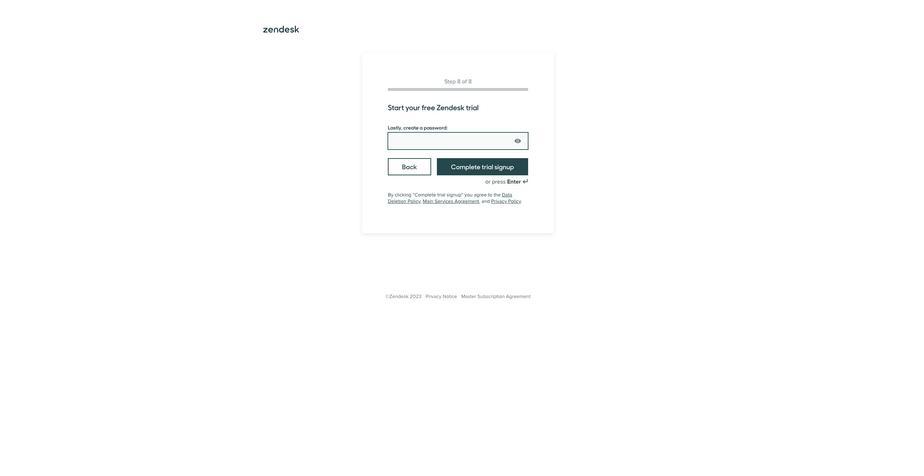 Task type: locate. For each thing, give the bounding box(es) containing it.
policy inside data deletion policy
[[408, 198, 421, 204]]

trial up or
[[482, 162, 493, 171]]

agreement right subscription
[[506, 294, 531, 300]]

notice
[[443, 294, 457, 300]]

8
[[457, 78, 461, 85], [469, 78, 472, 85]]

password:
[[424, 124, 448, 131]]

0 horizontal spatial 8
[[457, 78, 461, 85]]

privacy left notice
[[426, 294, 442, 300]]

,
[[421, 198, 422, 204], [479, 198, 481, 204]]

trial
[[466, 102, 479, 112], [482, 162, 493, 171], [437, 192, 446, 198]]

, left and
[[479, 198, 481, 204]]

deletion
[[388, 198, 407, 204]]

1 vertical spatial agreement
[[506, 294, 531, 300]]

master
[[461, 294, 476, 300]]

master subscription agreement link
[[461, 294, 531, 300]]

policy down data
[[508, 198, 521, 204]]

or press enter
[[486, 178, 521, 185]]

the
[[494, 192, 501, 198]]

8 right of on the right top of page
[[469, 78, 472, 85]]

complete
[[451, 162, 481, 171]]

1 horizontal spatial trial
[[466, 102, 479, 112]]

1 horizontal spatial ,
[[479, 198, 481, 204]]

policy down "complete
[[408, 198, 421, 204]]

data deletion policy link
[[388, 192, 512, 204]]

1 horizontal spatial policy
[[508, 198, 521, 204]]

1 vertical spatial trial
[[482, 162, 493, 171]]

0 horizontal spatial agreement
[[455, 198, 479, 204]]

0 vertical spatial trial
[[466, 102, 479, 112]]

lastly,
[[388, 124, 403, 131]]

, left main
[[421, 198, 422, 204]]

lastly, create a password:
[[388, 124, 448, 131]]

agree
[[474, 192, 487, 198]]

0 horizontal spatial policy
[[408, 198, 421, 204]]

enter image
[[523, 179, 528, 185]]

clicking
[[395, 192, 412, 198]]

0 horizontal spatial ,
[[421, 198, 422, 204]]

1 horizontal spatial 8
[[469, 78, 472, 85]]

a
[[420, 124, 423, 131]]

signup"
[[447, 192, 463, 198]]

1 , from the left
[[421, 198, 422, 204]]

services
[[435, 198, 453, 204]]

back
[[402, 162, 417, 171]]

trial up services
[[437, 192, 446, 198]]

2 horizontal spatial trial
[[482, 162, 493, 171]]

policy
[[408, 198, 421, 204], [508, 198, 521, 204]]

0 vertical spatial agreement
[[455, 198, 479, 204]]

main
[[423, 198, 434, 204]]

8 left of on the right top of page
[[457, 78, 461, 85]]

create
[[404, 124, 419, 131]]

2 vertical spatial trial
[[437, 192, 446, 198]]

1 horizontal spatial privacy
[[491, 198, 507, 204]]

start
[[388, 102, 404, 112]]

0 horizontal spatial privacy
[[426, 294, 442, 300]]

1 policy from the left
[[408, 198, 421, 204]]

by clicking "complete trial signup" you agree to the
[[388, 192, 502, 198]]

and
[[482, 198, 490, 204]]

agreement
[[455, 198, 479, 204], [506, 294, 531, 300]]

complete trial signup
[[451, 162, 514, 171]]

privacy notice link
[[426, 294, 457, 300]]

zendesk
[[437, 102, 465, 112]]

0 vertical spatial privacy
[[491, 198, 507, 204]]

2 policy from the left
[[508, 198, 521, 204]]

privacy down the
[[491, 198, 507, 204]]

1 horizontal spatial agreement
[[506, 294, 531, 300]]

trial right zendesk
[[466, 102, 479, 112]]

agreement down you
[[455, 198, 479, 204]]

zendesk image
[[263, 26, 299, 33]]

1 vertical spatial privacy
[[426, 294, 442, 300]]

privacy
[[491, 198, 507, 204], [426, 294, 442, 300]]

0 horizontal spatial trial
[[437, 192, 446, 198]]

step
[[445, 78, 456, 85]]

data deletion policy
[[388, 192, 512, 204]]



Task type: vqa. For each thing, say whether or not it's contained in the screenshot.
Work
no



Task type: describe. For each thing, give the bounding box(es) containing it.
back button
[[388, 158, 431, 175]]

privacy notice
[[426, 294, 457, 300]]

of
[[462, 78, 467, 85]]

©zendesk 2023
[[386, 294, 422, 300]]

by
[[388, 192, 394, 198]]

to
[[488, 192, 493, 198]]

, main services agreement , and privacy policy .
[[421, 198, 522, 204]]

you
[[465, 192, 473, 198]]

or
[[486, 178, 491, 185]]

your
[[406, 102, 420, 112]]

master subscription agreement
[[461, 294, 531, 300]]

data
[[502, 192, 512, 198]]

subscription
[[478, 294, 505, 300]]

"complete
[[413, 192, 436, 198]]

enter
[[507, 178, 521, 185]]

main services agreement link
[[423, 198, 479, 204]]

free
[[422, 102, 435, 112]]

.
[[521, 198, 522, 204]]

2 8 from the left
[[469, 78, 472, 85]]

privacy policy link
[[491, 198, 521, 204]]

2023
[[410, 294, 422, 300]]

start your free zendesk trial
[[388, 102, 479, 112]]

step 8 of 8
[[445, 78, 472, 85]]

1 8 from the left
[[457, 78, 461, 85]]

complete trial signup button
[[437, 158, 528, 175]]

©zendesk 2023 link
[[386, 294, 422, 300]]

2 , from the left
[[479, 198, 481, 204]]

press
[[492, 178, 506, 185]]

Lastly, create a password: password field
[[388, 132, 528, 150]]

signup
[[495, 162, 514, 171]]

trial inside button
[[482, 162, 493, 171]]

©zendesk
[[386, 294, 409, 300]]



